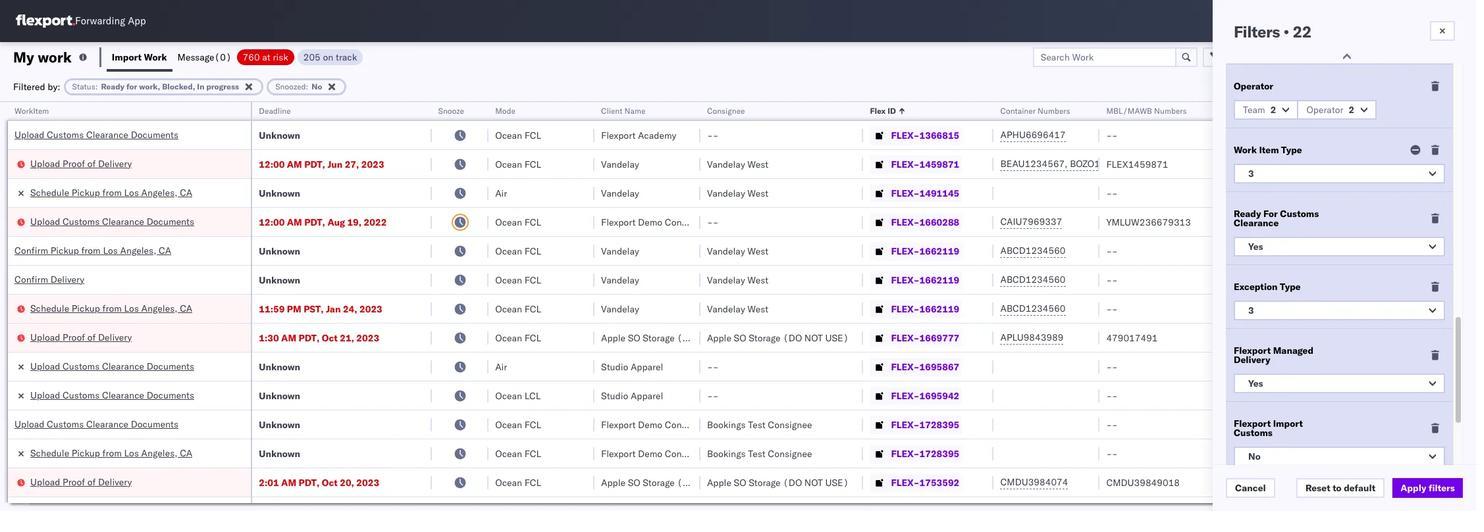 Task type: vqa. For each thing, say whether or not it's contained in the screenshot.
Action
yes



Task type: locate. For each thing, give the bounding box(es) containing it.
managed
[[1274, 345, 1314, 357]]

mbl/mawb numbers
[[1107, 106, 1187, 116]]

upload proof of delivery
[[30, 158, 132, 170], [30, 332, 132, 343], [30, 477, 132, 488]]

0 horizontal spatial no
[[312, 81, 322, 91]]

0 vertical spatial confirm
[[14, 245, 48, 257]]

2 : from the left
[[306, 81, 308, 91]]

1 vertical spatial not sent
[[1251, 413, 1287, 425]]

1 vertical spatial bookings test consignee
[[707, 448, 812, 460]]

3 fcl from the top
[[525, 216, 541, 228]]

upload proof of delivery button for 2:01 am pdt, oct 20, 2023
[[30, 476, 132, 490]]

not up jaehyung
[[1306, 276, 1319, 286]]

2 vertical spatial schedule pickup from los angeles, ca link
[[30, 447, 192, 460]]

am left jun
[[287, 158, 302, 170]]

1662119 for gaurav jawla
[[920, 245, 960, 257]]

am right 2:01
[[281, 477, 296, 489]]

1 vertical spatial import
[[1274, 418, 1303, 430]]

1 upload proof of delivery from the top
[[30, 158, 132, 170]]

None checkbox
[[1232, 306, 1245, 319], [1232, 333, 1245, 346], [1232, 412, 1245, 425], [1232, 439, 1245, 452], [1232, 306, 1245, 319], [1232, 333, 1245, 346], [1232, 412, 1245, 425], [1232, 439, 1245, 452]]

1 vertical spatial 3
[[1249, 305, 1254, 317]]

2 vertical spatial upload proof of delivery link
[[30, 476, 132, 489]]

0 horizontal spatial work
[[144, 51, 167, 63]]

1 proof from the top
[[63, 158, 85, 170]]

upload proof of delivery button
[[30, 157, 132, 172], [30, 331, 132, 345], [30, 476, 132, 490]]

upload proof of delivery link for 2:01
[[30, 476, 132, 489]]

fcl
[[525, 129, 541, 141], [525, 158, 541, 170], [525, 216, 541, 228], [525, 245, 541, 257], [525, 274, 541, 286], [525, 303, 541, 315], [525, 332, 541, 344], [525, 419, 541, 431], [525, 448, 541, 460], [525, 477, 541, 489]]

gaurav jawla for abcd1234560
[[1311, 245, 1365, 257]]

am
[[287, 158, 302, 170], [287, 216, 302, 228], [281, 332, 296, 344], [281, 477, 296, 489]]

0 vertical spatial flex-1728395
[[891, 419, 960, 431]]

2 of from the top
[[87, 332, 96, 343]]

4 ocean fcl from the top
[[495, 245, 541, 257]]

1 vertical spatial 1728395
[[920, 448, 960, 460]]

oct left the 20,
[[322, 477, 338, 489]]

jawla for abcd1234560
[[1343, 245, 1365, 257]]

upload proof of delivery link for 1:30
[[30, 331, 132, 344]]

0 vertical spatial 1662119
[[920, 245, 960, 257]]

flex-1669777 button
[[870, 329, 962, 347], [870, 329, 962, 347]]

: left for on the left of the page
[[95, 81, 98, 91]]

flex-1728395 down flex-1695942 at bottom
[[891, 419, 960, 431]]

upload proof of delivery button for 12:00 am pdt, jun 27, 2023
[[30, 157, 132, 172]]

0 vertical spatial schedule pickup from los angeles, ca
[[30, 187, 192, 199]]

6 unknown from the top
[[259, 390, 300, 402]]

1 vertical spatial 3 button
[[1234, 301, 1446, 321]]

blocked,
[[162, 81, 195, 91]]

flex-1491145 button
[[870, 184, 962, 203], [870, 184, 962, 203]]

studio for air
[[601, 361, 629, 373]]

None checkbox
[[1232, 360, 1245, 373], [1232, 386, 1245, 399], [1232, 360, 1245, 373], [1232, 386, 1245, 399]]

gaurav for caiu7969337
[[1311, 216, 1340, 228]]

1 horizontal spatial no
[[1249, 451, 1261, 463]]

import up for on the left of the page
[[112, 51, 142, 63]]

air
[[495, 187, 507, 199], [495, 361, 507, 373]]

1 vertical spatial yes button
[[1234, 374, 1446, 394]]

numbers up aphu6696417
[[1038, 106, 1071, 116]]

flex-1695867 button
[[870, 358, 962, 376], [870, 358, 962, 376]]

0 vertical spatial 3 button
[[1234, 164, 1446, 184]]

3 abcd1234560 from the top
[[1001, 303, 1066, 315]]

1 yes button from the top
[[1234, 237, 1446, 257]]

import
[[112, 51, 142, 63], [1274, 418, 1303, 430]]

2023 right 27,
[[361, 158, 384, 170]]

deadline button
[[252, 103, 419, 117]]

1 vertical spatial schedule pickup from los angeles, ca
[[30, 303, 192, 314]]

1 vertical spatial yes
[[1249, 378, 1264, 390]]

1 vertical spatial no
[[1249, 451, 1261, 463]]

6 resize handle column header from the left
[[848, 102, 864, 512]]

:
[[95, 81, 98, 91], [306, 81, 308, 91]]

1 vertical spatial ready
[[1234, 208, 1262, 220]]

not sent down deleted
[[1251, 413, 1287, 425]]

4 ocean from the top
[[495, 245, 522, 257]]

1 horizontal spatial :
[[306, 81, 308, 91]]

pdt, left the 20,
[[299, 477, 320, 489]]

1 vertical spatial not
[[1251, 413, 1266, 425]]

resize handle column header for container numbers
[[1084, 102, 1100, 512]]

0 vertical spatial 12:00
[[259, 158, 285, 170]]

1728395 down 1695942
[[920, 419, 960, 431]]

ca inside button
[[159, 245, 171, 257]]

upload proof of delivery button for 1:30 am pdt, oct 21, 2023
[[30, 331, 132, 345]]

12:00 left aug
[[259, 216, 285, 228]]

flex-1728395 up flex-1753592
[[891, 448, 960, 460]]

upload proof of delivery for 1:30 am pdt, oct 21, 2023
[[30, 332, 132, 343]]

bozo1234565,
[[1070, 158, 1138, 170]]

0 vertical spatial upload proof of delivery link
[[30, 157, 132, 170]]

1 flex- from the top
[[891, 129, 920, 141]]

1 3 from the top
[[1249, 168, 1254, 180]]

1 vertical spatial schedule pickup from los angeles, ca link
[[30, 302, 192, 315]]

ready left for on the left of the page
[[101, 81, 124, 91]]

3 vandelay west from the top
[[707, 245, 769, 257]]

2 vertical spatial of
[[87, 477, 96, 488]]

proof for 1:30 am pdt, oct 21, 2023
[[63, 332, 85, 343]]

2 oct from the top
[[322, 477, 338, 489]]

8 unknown from the top
[[259, 448, 300, 460]]

flexport demo consignee
[[601, 216, 709, 228], [601, 419, 709, 431], [601, 448, 709, 460]]

2 vertical spatial proof
[[63, 477, 85, 488]]

2 vertical spatial 1662119
[[920, 303, 960, 315]]

ca for the confirm pickup from los angeles, ca link
[[159, 245, 171, 257]]

2 1662119 from the top
[[920, 274, 960, 286]]

west
[[748, 158, 769, 170], [748, 187, 769, 199], [748, 245, 769, 257], [748, 274, 769, 286], [748, 303, 769, 315]]

0 vertical spatial oct
[[322, 332, 338, 344]]

1:30
[[259, 332, 279, 344]]

2 proof from the top
[[63, 332, 85, 343]]

0 vertical spatial type
[[1282, 144, 1303, 156]]

3 proof from the top
[[63, 477, 85, 488]]

0 vertical spatial abcd1234560
[[1001, 245, 1066, 257]]

to
[[1333, 483, 1342, 495]]

1 demo from the top
[[638, 216, 663, 228]]

use)
[[720, 332, 743, 344], [826, 332, 849, 344], [720, 477, 743, 489], [826, 477, 849, 489]]

pdt, left aug
[[304, 216, 325, 228]]

3 schedule from the top
[[30, 448, 69, 459]]

2 for team 2
[[1271, 104, 1277, 116]]

2023 right the 20,
[[357, 477, 379, 489]]

sent up cancel
[[1251, 439, 1270, 451]]

1 12:00 from the top
[[259, 158, 285, 170]]

8 ocean fcl from the top
[[495, 419, 541, 431]]

0 vertical spatial bookings
[[707, 419, 746, 431]]

1 vertical spatial schedule
[[30, 303, 69, 314]]

2 gaurav from the top
[[1311, 187, 1340, 199]]

1 jawla from the top
[[1343, 158, 1365, 170]]

pdt, left jun
[[304, 158, 325, 170]]

pdt, for 20,
[[299, 477, 320, 489]]

1 vertical spatial 12:00
[[259, 216, 285, 228]]

0 vertical spatial ready
[[101, 81, 124, 91]]

flex-1459871 button
[[870, 155, 962, 174], [870, 155, 962, 174]]

2 resize handle column header from the left
[[416, 102, 432, 512]]

1 studio from the top
[[601, 361, 629, 373]]

resize handle column header for deadline
[[416, 102, 432, 512]]

2 schedule pickup from los angeles, ca link from the top
[[30, 302, 192, 315]]

1 schedule pickup from los angeles, ca link from the top
[[30, 186, 192, 199]]

los
[[124, 187, 139, 199], [103, 245, 118, 257], [124, 303, 139, 314], [124, 448, 139, 459]]

flex-
[[891, 129, 920, 141], [891, 158, 920, 170], [891, 187, 920, 199], [891, 216, 920, 228], [891, 245, 920, 257], [891, 274, 920, 286], [891, 303, 920, 315], [891, 332, 920, 344], [891, 361, 920, 373], [891, 390, 920, 402], [891, 419, 920, 431], [891, 448, 920, 460], [891, 477, 920, 489]]

1660288
[[920, 216, 960, 228]]

yes button down managed on the bottom
[[1234, 374, 1446, 394]]

(do
[[677, 332, 696, 344], [783, 332, 802, 344], [677, 477, 696, 489], [783, 477, 802, 489]]

6 fcl from the top
[[525, 303, 541, 315]]

3 button up managed on the bottom
[[1234, 301, 1446, 321]]

confirm delivery
[[14, 274, 84, 286]]

pickup inside button
[[72, 303, 100, 314]]

1 schedule from the top
[[30, 187, 69, 199]]

: down 205
[[306, 81, 308, 91]]

2023 for 1:30 am pdt, oct 21, 2023
[[357, 332, 379, 344]]

forwarding app link
[[16, 14, 146, 28]]

1 resize handle column header from the left
[[235, 102, 251, 512]]

2 vertical spatial abcd1234560
[[1001, 303, 1066, 315]]

no down flexport import customs
[[1249, 451, 1261, 463]]

pdt, down pst,
[[299, 332, 320, 344]]

0 horizontal spatial ready
[[101, 81, 124, 91]]

not sent up jaehyung
[[1306, 276, 1337, 286]]

ca inside button
[[180, 303, 192, 314]]

caiu7969337
[[1001, 216, 1063, 228]]

vandelay
[[601, 158, 639, 170], [707, 158, 745, 170], [601, 187, 639, 199], [707, 187, 745, 199], [601, 245, 639, 257], [707, 245, 745, 257], [601, 274, 639, 286], [707, 274, 745, 286], [601, 303, 639, 315], [707, 303, 745, 315]]

12:00 down deadline
[[259, 158, 285, 170]]

yes down flexport managed delivery
[[1249, 378, 1264, 390]]

yes
[[1249, 241, 1264, 253], [1249, 378, 1264, 390]]

resize handle column header for client name
[[685, 102, 701, 512]]

1 vertical spatial confirm
[[14, 274, 48, 286]]

2 vertical spatial schedule
[[30, 448, 69, 459]]

air for studio apparel
[[495, 361, 507, 373]]

2 2 from the left
[[1349, 104, 1355, 116]]

5 resize handle column header from the left
[[685, 102, 701, 512]]

1 horizontal spatial ready
[[1234, 208, 1262, 220]]

1 1662119 from the top
[[920, 245, 960, 257]]

1 vertical spatial flex-1662119
[[891, 274, 960, 286]]

0 horizontal spatial not
[[1251, 413, 1266, 425]]

bookings test consignee
[[707, 419, 812, 431], [707, 448, 812, 460]]

1 vertical spatial flexport demo consignee
[[601, 419, 709, 431]]

1662119 for jaehyung choi - test destination agent
[[920, 303, 960, 315]]

0 vertical spatial not sent
[[1306, 276, 1337, 286]]

clearance
[[86, 129, 128, 141], [102, 216, 144, 228], [1234, 217, 1279, 229], [102, 361, 144, 372], [102, 390, 144, 401], [86, 419, 128, 430]]

upload customs clearance documents link
[[14, 128, 178, 141], [30, 215, 194, 228], [30, 360, 194, 373], [30, 389, 194, 402], [14, 418, 178, 431]]

1 vertical spatial oct
[[322, 477, 338, 489]]

gaurav jawla for beau1234567, bozo1234565, tcnu1234565
[[1311, 158, 1365, 170]]

gaurav up jaehyung
[[1311, 245, 1340, 257]]

0 horizontal spatial numbers
[[1038, 106, 1071, 116]]

clearance inside ready for customs clearance
[[1234, 217, 1279, 229]]

jawla
[[1343, 158, 1365, 170], [1343, 187, 1365, 199], [1343, 216, 1365, 228], [1343, 245, 1365, 257]]

2 vertical spatial upload proof of delivery button
[[30, 476, 132, 490]]

upload for upload proof of delivery button associated with 2:01 am pdt, oct 20, 2023
[[30, 477, 60, 488]]

gaurav right for
[[1311, 216, 1340, 228]]

gaurav jawla for caiu7969337
[[1311, 216, 1365, 228]]

1 horizontal spatial not
[[1306, 276, 1319, 286]]

0 vertical spatial upload proof of delivery button
[[30, 157, 132, 172]]

3 for second 3 button from the top of the page
[[1249, 305, 1254, 317]]

2023 right 24,
[[360, 303, 383, 315]]

1 2 from the left
[[1271, 104, 1277, 116]]

2 air from the top
[[495, 361, 507, 373]]

2023 for 2:01 am pdt, oct 20, 2023
[[357, 477, 379, 489]]

1 studio apparel from the top
[[601, 361, 664, 373]]

yes button up jaehyung
[[1234, 237, 1446, 257]]

yes down ready for customs clearance at the top
[[1249, 241, 1264, 253]]

not
[[699, 332, 717, 344], [805, 332, 823, 344], [699, 477, 717, 489], [805, 477, 823, 489]]

1 horizontal spatial not sent
[[1306, 276, 1337, 286]]

pdt,
[[304, 158, 325, 170], [304, 216, 325, 228], [299, 332, 320, 344], [299, 477, 320, 489]]

3 upload proof of delivery button from the top
[[30, 476, 132, 490]]

4 vandelay west from the top
[[707, 274, 769, 286]]

pickup for ocean fcl 'schedule pickup from los angeles, ca' link
[[72, 448, 100, 459]]

workitem button
[[8, 103, 238, 117]]

2 vertical spatial sent
[[1251, 439, 1270, 451]]

los inside button
[[103, 245, 118, 257]]

2 vertical spatial upload proof of delivery
[[30, 477, 132, 488]]

schedule pickup from los angeles, ca link for ocean fcl
[[30, 447, 192, 460]]

1 vertical spatial flex-1728395
[[891, 448, 960, 460]]

0 vertical spatial yes button
[[1234, 237, 1446, 257]]

upload for the top upload customs clearance documents button
[[14, 129, 44, 141]]

2 upload proof of delivery button from the top
[[30, 331, 132, 345]]

reset to default button
[[1297, 479, 1385, 499]]

2:01
[[259, 477, 279, 489]]

5 west from the top
[[748, 303, 769, 315]]

3 down work item type
[[1249, 168, 1254, 180]]

upload proof of delivery link for 12:00
[[30, 157, 132, 170]]

gaurav for abcd1234560
[[1311, 245, 1340, 257]]

destination
[[1401, 303, 1450, 315]]

11 ocean from the top
[[495, 477, 522, 489]]

exception type
[[1234, 281, 1301, 293]]

3 down exception
[[1249, 305, 1254, 317]]

gaurav down operator 2
[[1311, 158, 1340, 170]]

0 vertical spatial studio
[[601, 361, 629, 373]]

1 horizontal spatial import
[[1274, 418, 1303, 430]]

apply filters
[[1401, 483, 1456, 495]]

12:00
[[259, 158, 285, 170], [259, 216, 285, 228]]

12:00 for 12:00 am pdt, jun 27, 2023
[[259, 158, 285, 170]]

2 3 button from the top
[[1234, 301, 1446, 321]]

filters
[[1429, 483, 1456, 495]]

0 vertical spatial 1728395
[[920, 419, 960, 431]]

1728395 up 1753592
[[920, 448, 960, 460]]

confirm delivery button
[[14, 273, 84, 287]]

1 vertical spatial proof
[[63, 332, 85, 343]]

am left aug
[[287, 216, 302, 228]]

0 vertical spatial schedule pickup from los angeles, ca link
[[30, 186, 192, 199]]

risk
[[273, 51, 288, 63]]

select all
[[1251, 307, 1291, 319]]

1 vertical spatial upload proof of delivery button
[[30, 331, 132, 345]]

list box
[[1224, 300, 1422, 458]]

track
[[336, 51, 357, 63]]

flexport inside flexport import customs
[[1234, 418, 1271, 430]]

ready left for
[[1234, 208, 1262, 220]]

4 jawla from the top
[[1343, 245, 1365, 257]]

2 apparel from the top
[[631, 390, 664, 402]]

type right item
[[1282, 144, 1303, 156]]

2 vertical spatial flexport demo consignee
[[601, 448, 709, 460]]

1 vertical spatial abcd1234560
[[1001, 274, 1066, 286]]

2 vertical spatial test
[[748, 448, 766, 460]]

1 vertical spatial of
[[87, 332, 96, 343]]

flexport academy
[[601, 129, 677, 141]]

1 vertical spatial studio
[[601, 390, 629, 402]]

gaurav up ready for customs clearance at the top
[[1311, 187, 1340, 199]]

2023 for 12:00 am pdt, jun 27, 2023
[[361, 158, 384, 170]]

0 vertical spatial not
[[1306, 276, 1319, 286]]

no right the snoozed
[[312, 81, 322, 91]]

27,
[[345, 158, 359, 170]]

confirm pickup from los angeles, ca button
[[14, 244, 171, 259]]

schedule for air
[[30, 187, 69, 199]]

unknown
[[259, 129, 300, 141], [259, 187, 300, 199], [259, 245, 300, 257], [259, 274, 300, 286], [259, 361, 300, 373], [259, 390, 300, 402], [259, 419, 300, 431], [259, 448, 300, 460]]

resize handle column header
[[235, 102, 251, 512], [416, 102, 432, 512], [473, 102, 489, 512], [579, 102, 595, 512], [685, 102, 701, 512], [848, 102, 864, 512], [978, 102, 994, 512], [1084, 102, 1100, 512], [1288, 102, 1304, 512], [1394, 102, 1410, 512], [1443, 102, 1459, 512]]

proof for 12:00 am pdt, jun 27, 2023
[[63, 158, 85, 170]]

snoozed : no
[[275, 81, 322, 91]]

0 vertical spatial upload proof of delivery
[[30, 158, 132, 170]]

angeles, inside button
[[141, 303, 178, 314]]

2 west from the top
[[748, 187, 769, 199]]

0 horizontal spatial import
[[112, 51, 142, 63]]

2 bookings from the top
[[707, 448, 746, 460]]

test
[[1382, 303, 1399, 315], [748, 419, 766, 431], [748, 448, 766, 460]]

import down deleted
[[1274, 418, 1303, 430]]

3 1662119 from the top
[[920, 303, 960, 315]]

flex-1491145
[[891, 187, 960, 199]]

2 ocean fcl from the top
[[495, 158, 541, 170]]

ocean
[[495, 129, 522, 141], [495, 158, 522, 170], [495, 216, 522, 228], [495, 245, 522, 257], [495, 274, 522, 286], [495, 303, 522, 315], [495, 332, 522, 344], [495, 390, 522, 402], [495, 419, 522, 431], [495, 448, 522, 460], [495, 477, 522, 489]]

jawla for caiu7969337
[[1343, 216, 1365, 228]]

0 vertical spatial proof
[[63, 158, 85, 170]]

1 vertical spatial work
[[1234, 144, 1257, 156]]

2 vertical spatial schedule pickup from los angeles, ca
[[30, 448, 192, 459]]

pickup
[[72, 187, 100, 199], [51, 245, 79, 257], [72, 303, 100, 314], [72, 448, 100, 459]]

type up all in the right bottom of the page
[[1280, 281, 1301, 293]]

1 of from the top
[[87, 158, 96, 170]]

confirm pickup from los angeles, ca
[[14, 245, 171, 257]]

3 button down operator 2
[[1234, 164, 1446, 184]]

flexport inside flexport managed delivery
[[1234, 345, 1271, 357]]

flex-1695942
[[891, 390, 960, 402]]

delivery for 1:30 am pdt, oct 21, 2023
[[98, 332, 132, 343]]

2023 right 21,
[[357, 332, 379, 344]]

1 horizontal spatial numbers
[[1155, 106, 1187, 116]]

1 horizontal spatial work
[[1234, 144, 1257, 156]]

pdt, for 27,
[[304, 158, 325, 170]]

vandelay west
[[707, 158, 769, 170], [707, 187, 769, 199], [707, 245, 769, 257], [707, 274, 769, 286], [707, 303, 769, 315]]

documents
[[131, 129, 178, 141], [147, 216, 194, 228], [147, 361, 194, 372], [147, 390, 194, 401], [131, 419, 178, 430]]

aug
[[328, 216, 345, 228]]

0 horizontal spatial :
[[95, 81, 98, 91]]

mode
[[495, 106, 516, 116]]

1 vertical spatial demo
[[638, 419, 663, 431]]

declined
[[1242, 276, 1274, 286], [1251, 360, 1288, 372]]

yes button
[[1234, 237, 1446, 257], [1234, 374, 1446, 394]]

yes for flexport managed delivery
[[1249, 378, 1264, 390]]

flex-1366815
[[891, 129, 960, 141]]

aphu6696417
[[1001, 129, 1066, 141]]

1 vertical spatial studio apparel
[[601, 390, 664, 402]]

apply
[[1401, 483, 1427, 495]]

delivery for 2:01 am pdt, oct 20, 2023
[[98, 477, 132, 488]]

gaurav for beau1234567, bozo1234565, tcnu1234565
[[1311, 158, 1340, 170]]

select
[[1251, 307, 1277, 319]]

delivery
[[98, 158, 132, 170], [51, 274, 84, 286], [98, 332, 132, 343], [1234, 354, 1271, 366], [98, 477, 132, 488]]

1 vertical spatial upload proof of delivery
[[30, 332, 132, 343]]

0 vertical spatial sent
[[1321, 276, 1337, 286]]

1 apparel from the top
[[631, 361, 664, 373]]

pdt, for 19,
[[304, 216, 325, 228]]

Search Shipments (/) text field
[[1224, 11, 1351, 31]]

cancel
[[1236, 483, 1266, 495]]

customs inside ready for customs clearance
[[1281, 208, 1319, 220]]

los inside button
[[124, 303, 139, 314]]

yes button for flexport managed delivery
[[1234, 374, 1446, 394]]

declined up select
[[1242, 276, 1274, 286]]

no
[[312, 81, 322, 91], [1249, 451, 1261, 463]]

not down deleted
[[1251, 413, 1266, 425]]

apple so storage (do not use)
[[601, 332, 743, 344], [707, 332, 849, 344], [601, 477, 743, 489], [707, 477, 849, 489]]

0 vertical spatial apparel
[[631, 361, 664, 373]]

: for status
[[95, 81, 98, 91]]

gaurav
[[1311, 158, 1340, 170], [1311, 187, 1340, 199], [1311, 216, 1340, 228], [1311, 245, 1340, 257]]

customs inside flexport import customs
[[1234, 427, 1273, 439]]

file
[[1251, 51, 1267, 63]]

2 numbers from the left
[[1155, 106, 1187, 116]]

of for 1:30 am pdt, oct 21, 2023
[[87, 332, 96, 343]]

confirm inside button
[[14, 274, 48, 286]]

12:00 for 12:00 am pdt, aug 19, 2022
[[259, 216, 285, 228]]

sent up jaehyung
[[1321, 276, 1337, 286]]

8 fcl from the top
[[525, 419, 541, 431]]

confirm inside button
[[14, 245, 48, 257]]

abcd1234560
[[1001, 245, 1066, 257], [1001, 274, 1066, 286], [1001, 303, 1066, 315]]

type
[[1282, 144, 1303, 156], [1280, 281, 1301, 293]]

pickup inside button
[[51, 245, 79, 257]]

oct left 21,
[[322, 332, 338, 344]]

0 vertical spatial demo
[[638, 216, 663, 228]]

air for vandelay
[[495, 187, 507, 199]]

1 vertical spatial 1662119
[[920, 274, 960, 286]]

1 vertical spatial air
[[495, 361, 507, 373]]

gaurav jawla
[[1311, 158, 1365, 170], [1311, 187, 1365, 199], [1311, 216, 1365, 228], [1311, 245, 1365, 257]]

1 gaurav jawla from the top
[[1311, 158, 1365, 170]]

2 studio apparel from the top
[[601, 390, 664, 402]]

am right 1:30
[[281, 332, 296, 344]]

sent down deleted
[[1268, 413, 1287, 425]]

work item type
[[1234, 144, 1303, 156]]

1 horizontal spatial 2
[[1349, 104, 1355, 116]]

numbers for container numbers
[[1038, 106, 1071, 116]]

1 vertical spatial bookings
[[707, 448, 746, 460]]

0 vertical spatial studio apparel
[[601, 361, 664, 373]]

declined down accepted
[[1251, 360, 1288, 372]]

work up status : ready for work, blocked, in progress
[[144, 51, 167, 63]]

0 vertical spatial air
[[495, 187, 507, 199]]

am for 2:01 am pdt, oct 20, 2023
[[281, 477, 296, 489]]

proof
[[63, 158, 85, 170], [63, 332, 85, 343], [63, 477, 85, 488]]

studio apparel for air
[[601, 361, 664, 373]]

2 schedule from the top
[[30, 303, 69, 314]]

abcd1234560 for gaurav jawla
[[1001, 245, 1066, 257]]

3 gaurav jawla from the top
[[1311, 216, 1365, 228]]

4 gaurav jawla from the top
[[1311, 245, 1365, 257]]

0 vertical spatial yes
[[1249, 241, 1264, 253]]

1 vandelay west from the top
[[707, 158, 769, 170]]

2 vandelay west from the top
[[707, 187, 769, 199]]

1 vertical spatial apparel
[[631, 390, 664, 402]]

0 vertical spatial flex-1662119
[[891, 245, 960, 257]]

beau1234567,
[[1001, 158, 1068, 170]]

7 ocean from the top
[[495, 332, 522, 344]]

2 studio from the top
[[601, 390, 629, 402]]

0 vertical spatial flexport demo consignee
[[601, 216, 709, 228]]

4 gaurav from the top
[[1311, 245, 1340, 257]]

ymluw236679313
[[1107, 216, 1191, 228]]

3 of from the top
[[87, 477, 96, 488]]

2 yes from the top
[[1249, 378, 1264, 390]]

1 oct from the top
[[322, 332, 338, 344]]

0 vertical spatial import
[[112, 51, 142, 63]]

numbers right mbl/mawb on the top
[[1155, 106, 1187, 116]]

flexport. image
[[16, 14, 75, 28]]

1 numbers from the left
[[1038, 106, 1071, 116]]

work left item
[[1234, 144, 1257, 156]]



Task type: describe. For each thing, give the bounding box(es) containing it.
4 fcl from the top
[[525, 245, 541, 257]]

1366815
[[920, 129, 960, 141]]

cmdu3984074
[[1001, 477, 1069, 489]]

ca for 2nd 'schedule pickup from los angeles, ca' link from the bottom of the page
[[180, 303, 192, 314]]

confirm delivery link
[[14, 273, 84, 286]]

: for snoozed
[[306, 81, 308, 91]]

Search Work text field
[[1033, 47, 1177, 67]]

team 2
[[1243, 104, 1277, 116]]

24,
[[343, 303, 357, 315]]

studio for ocean lcl
[[601, 390, 629, 402]]

consignee button
[[701, 103, 851, 117]]

1459871
[[920, 158, 960, 170]]

flexport import customs
[[1234, 418, 1303, 439]]

upload proof of delivery for 12:00 am pdt, jun 27, 2023
[[30, 158, 132, 170]]

consignee inside button
[[707, 106, 745, 116]]

1 flex-1728395 from the top
[[891, 419, 960, 431]]

cmdu39849018
[[1107, 477, 1180, 489]]

1 vertical spatial test
[[748, 419, 766, 431]]

reset to default
[[1306, 483, 1376, 495]]

confirm for confirm pickup from los angeles, ca
[[14, 245, 48, 257]]

205 on track
[[303, 51, 357, 63]]

message (0)
[[178, 51, 232, 63]]

2 flexport demo consignee from the top
[[601, 419, 709, 431]]

work,
[[139, 81, 160, 91]]

app
[[128, 15, 146, 27]]

yes for ready for customs clearance
[[1249, 241, 1264, 253]]

2023 for 11:59 pm pst, jan 24, 2023
[[360, 303, 383, 315]]

10 resize handle column header from the left
[[1394, 102, 1410, 512]]

action
[[1430, 51, 1459, 63]]

205
[[303, 51, 321, 63]]

of for 2:01 am pdt, oct 20, 2023
[[87, 477, 96, 488]]

2 ocean from the top
[[495, 158, 522, 170]]

batch action
[[1402, 51, 1459, 63]]

schedule pickup from los angeles, ca for ocean fcl
[[30, 448, 192, 459]]

6 ocean fcl from the top
[[495, 303, 541, 315]]

flex id button
[[864, 103, 981, 117]]

3 for 1st 3 button
[[1249, 168, 1254, 180]]

3 west from the top
[[748, 245, 769, 257]]

progress
[[206, 81, 239, 91]]

flexport managed delivery
[[1234, 345, 1314, 366]]

3 unknown from the top
[[259, 245, 300, 257]]

1 ocean from the top
[[495, 129, 522, 141]]

client
[[601, 106, 623, 116]]

2 schedule pickup from los angeles, ca from the top
[[30, 303, 192, 314]]

11 resize handle column header from the left
[[1443, 102, 1459, 512]]

flex-1662119 for gaurav jawla
[[891, 245, 960, 257]]

7 flex- from the top
[[891, 303, 920, 315]]

on
[[323, 51, 333, 63]]

schedule pickup from los angeles, ca for air
[[30, 187, 192, 199]]

at
[[262, 51, 271, 63]]

id
[[888, 106, 896, 116]]

from inside button
[[102, 303, 122, 314]]

from inside button
[[81, 245, 101, 257]]

1 vertical spatial declined
[[1251, 360, 1288, 372]]

1491145
[[920, 187, 960, 199]]

2 abcd1234560 from the top
[[1001, 274, 1066, 286]]

0 vertical spatial declined
[[1242, 276, 1274, 286]]

1 flexport demo consignee from the top
[[601, 216, 709, 228]]

pickup for 2nd 'schedule pickup from los angeles, ca' link from the bottom of the page
[[72, 303, 100, 314]]

of for 12:00 am pdt, jun 27, 2023
[[87, 158, 96, 170]]

3 flexport demo consignee from the top
[[601, 448, 709, 460]]

760
[[243, 51, 260, 63]]

confirm for confirm delivery
[[14, 274, 48, 286]]

5 flex- from the top
[[891, 245, 920, 257]]

2 1728395 from the top
[[920, 448, 960, 460]]

list box containing select all
[[1224, 300, 1422, 458]]

7 fcl from the top
[[525, 332, 541, 344]]

10 fcl from the top
[[525, 477, 541, 489]]

resize handle column header for workitem
[[235, 102, 251, 512]]

760 at risk
[[243, 51, 288, 63]]

container numbers
[[1001, 106, 1071, 116]]

schedule for ocean fcl
[[30, 448, 69, 459]]

0 vertical spatial no
[[312, 81, 322, 91]]

ca for ocean fcl 'schedule pickup from los angeles, ca' link
[[180, 448, 192, 459]]

ocean lcl
[[495, 390, 541, 402]]

2 flex- from the top
[[891, 158, 920, 170]]

pickup for 'schedule pickup from los angeles, ca' link associated with air
[[72, 187, 100, 199]]

9 fcl from the top
[[525, 448, 541, 460]]

exception
[[1270, 51, 1313, 63]]

2 unknown from the top
[[259, 187, 300, 199]]

7 unknown from the top
[[259, 419, 300, 431]]

5 ocean from the top
[[495, 274, 522, 286]]

3 ocean fcl from the top
[[495, 216, 541, 228]]

2 bookings test consignee from the top
[[707, 448, 812, 460]]

resize handle column header for mbl/mawb numbers
[[1288, 102, 1304, 512]]

1 fcl from the top
[[525, 129, 541, 141]]

0 vertical spatial test
[[1382, 303, 1399, 315]]

2 for operator 2
[[1349, 104, 1355, 116]]

filters
[[1234, 22, 1280, 41]]

ca for 'schedule pickup from los angeles, ca' link associated with air
[[180, 187, 192, 199]]

numbers for mbl/mawb numbers
[[1155, 106, 1187, 116]]

11 flex- from the top
[[891, 419, 920, 431]]

10 ocean from the top
[[495, 448, 522, 460]]

file exception
[[1251, 51, 1313, 63]]

2 flex-1728395 from the top
[[891, 448, 960, 460]]

1 ocean fcl from the top
[[495, 129, 541, 141]]

workitem
[[14, 106, 49, 116]]

13 flex- from the top
[[891, 477, 920, 489]]

all
[[1279, 307, 1291, 319]]

2 gaurav jawla from the top
[[1311, 187, 1365, 199]]

2 jawla from the top
[[1343, 187, 1365, 199]]

1 bookings from the top
[[707, 419, 746, 431]]

upload proof of delivery for 2:01 am pdt, oct 20, 2023
[[30, 477, 132, 488]]

default
[[1344, 483, 1376, 495]]

1 unknown from the top
[[259, 129, 300, 141]]

upload for upload proof of delivery button related to 1:30 am pdt, oct 21, 2023
[[30, 332, 60, 343]]

delivery for 12:00 am pdt, jun 27, 2023
[[98, 158, 132, 170]]

import work button
[[107, 42, 172, 72]]

mbl/mawb
[[1107, 106, 1153, 116]]

10 ocean fcl from the top
[[495, 477, 541, 489]]

21,
[[340, 332, 354, 344]]

8 ocean from the top
[[495, 390, 522, 402]]

upload for upload customs clearance documents button to the middle
[[30, 216, 60, 228]]

lcl
[[525, 390, 541, 402]]

oct for 21,
[[322, 332, 338, 344]]

jan
[[326, 303, 341, 315]]

5 vandelay west from the top
[[707, 303, 769, 315]]

schedule inside button
[[30, 303, 69, 314]]

1695867
[[920, 361, 960, 373]]

am for 12:00 am pdt, jun 27, 2023
[[287, 158, 302, 170]]

3 demo from the top
[[638, 448, 663, 460]]

6 ocean from the top
[[495, 303, 522, 315]]

apparel for ocean lcl
[[631, 390, 664, 402]]

upload for bottom upload customs clearance documents button
[[14, 419, 44, 430]]

4 west from the top
[[748, 274, 769, 286]]

10 flex- from the top
[[891, 390, 920, 402]]

work inside "button"
[[144, 51, 167, 63]]

8 flex- from the top
[[891, 332, 920, 344]]

1753592
[[920, 477, 960, 489]]

import inside "button"
[[112, 51, 142, 63]]

3 resize handle column header from the left
[[473, 102, 489, 512]]

resize handle column header for flex id
[[978, 102, 994, 512]]

flex-1753592
[[891, 477, 960, 489]]

oct for 20,
[[322, 477, 338, 489]]

actions
[[1418, 106, 1445, 116]]

import inside flexport import customs
[[1274, 418, 1303, 430]]

jawla for beau1234567, bozo1234565, tcnu1234565
[[1343, 158, 1365, 170]]

479017491
[[1107, 332, 1158, 344]]

pickup for the confirm pickup from los angeles, ca link
[[51, 245, 79, 257]]

12:00 am pdt, aug 19, 2022
[[259, 216, 387, 228]]

ready for customs clearance
[[1234, 208, 1319, 229]]

flex1459871
[[1107, 158, 1169, 170]]

ready inside ready for customs clearance
[[1234, 208, 1262, 220]]

status : ready for work, blocked, in progress
[[72, 81, 239, 91]]

no button
[[1234, 447, 1446, 467]]

studio apparel for ocean lcl
[[601, 390, 664, 402]]

flex-1662119 for jaehyung choi - test destination agent
[[891, 303, 960, 315]]

9 ocean from the top
[[495, 419, 522, 431]]

proof for 2:01 am pdt, oct 20, 2023
[[63, 477, 85, 488]]

team
[[1243, 104, 1266, 116]]

2 fcl from the top
[[525, 158, 541, 170]]

batch
[[1402, 51, 1428, 63]]

delivery inside flexport managed delivery
[[1234, 354, 1271, 366]]

flex-1695867
[[891, 361, 960, 373]]

apply filters button
[[1393, 479, 1463, 499]]

4 flex- from the top
[[891, 216, 920, 228]]

snoozed
[[275, 81, 306, 91]]

1 1728395 from the top
[[920, 419, 960, 431]]

abcd1234560 for jaehyung choi - test destination agent
[[1001, 303, 1066, 315]]

beau1234567, bozo1234565, tcnu1234565
[[1001, 158, 1205, 170]]

work
[[38, 48, 72, 66]]

delivery inside button
[[51, 274, 84, 286]]

deleted
[[1251, 387, 1283, 398]]

1 bookings test consignee from the top
[[707, 419, 812, 431]]

0 vertical spatial upload customs clearance documents button
[[14, 128, 178, 143]]

apparel for air
[[631, 361, 664, 373]]

12 flex- from the top
[[891, 448, 920, 460]]

9 flex- from the top
[[891, 361, 920, 373]]

confirm pickup from los angeles, ca link
[[14, 244, 171, 257]]

2 demo from the top
[[638, 419, 663, 431]]

9 ocean fcl from the top
[[495, 448, 541, 460]]

flex-1660288
[[891, 216, 960, 228]]

container numbers button
[[994, 103, 1087, 117]]

12:00 am pdt, jun 27, 2023
[[259, 158, 384, 170]]

client name button
[[595, 103, 688, 117]]

choi
[[1352, 303, 1371, 315]]

in
[[197, 81, 204, 91]]

4 unknown from the top
[[259, 274, 300, 286]]

am for 1:30 am pdt, oct 21, 2023
[[281, 332, 296, 344]]

1 vertical spatial sent
[[1268, 413, 1287, 425]]

5 fcl from the top
[[525, 274, 541, 286]]

schedule pickup from los angeles, ca link for air
[[30, 186, 192, 199]]

for
[[126, 81, 137, 91]]

yes button for ready for customs clearance
[[1234, 237, 1446, 257]]

3 flex- from the top
[[891, 187, 920, 199]]

1 3 button from the top
[[1234, 164, 1446, 184]]

snooze
[[438, 106, 464, 116]]

pdt, for 21,
[[299, 332, 320, 344]]

exception
[[1234, 281, 1278, 293]]

no inside no "button"
[[1249, 451, 1261, 463]]

1 vertical spatial type
[[1280, 281, 1301, 293]]

angeles, inside button
[[120, 245, 156, 257]]

5 unknown from the top
[[259, 361, 300, 373]]

1 vertical spatial upload customs clearance documents button
[[30, 215, 194, 230]]

forwarding
[[75, 15, 125, 27]]

am for 12:00 am pdt, aug 19, 2022
[[287, 216, 302, 228]]

6 flex- from the top
[[891, 274, 920, 286]]

for
[[1264, 208, 1278, 220]]

resize handle column header for mode
[[579, 102, 595, 512]]

0 horizontal spatial not sent
[[1251, 413, 1287, 425]]

batch action button
[[1382, 47, 1468, 67]]

7 ocean fcl from the top
[[495, 332, 541, 344]]

resize handle column header for consignee
[[848, 102, 864, 512]]

import work
[[112, 51, 167, 63]]

reset
[[1306, 483, 1331, 495]]

upload for upload proof of delivery button associated with 12:00 am pdt, jun 27, 2023
[[30, 158, 60, 170]]

filtered by:
[[13, 81, 60, 93]]

3 ocean from the top
[[495, 216, 522, 228]]

flex
[[870, 106, 886, 116]]

1 west from the top
[[748, 158, 769, 170]]

forwarding app
[[75, 15, 146, 27]]

5 ocean fcl from the top
[[495, 274, 541, 286]]

2 vertical spatial upload customs clearance documents button
[[14, 418, 178, 432]]

jaehyung
[[1311, 303, 1349, 315]]

2 flex-1662119 from the top
[[891, 274, 960, 286]]



